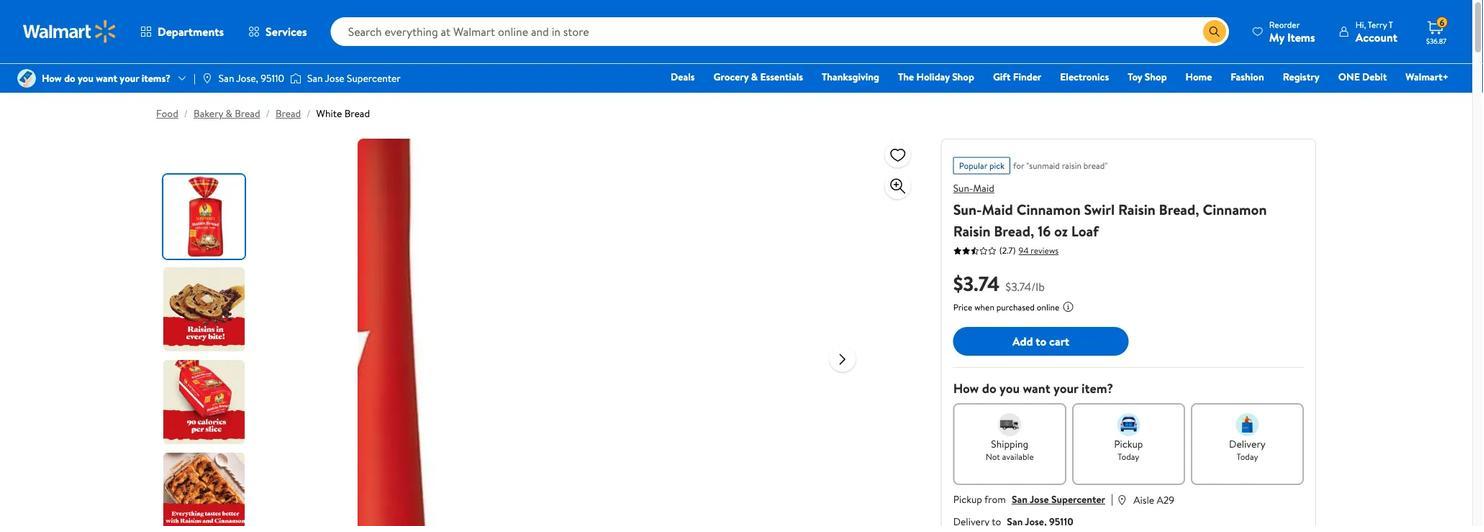 Task type: locate. For each thing, give the bounding box(es) containing it.
0 horizontal spatial bread,
[[994, 221, 1035, 241]]

price when purchased online
[[954, 302, 1060, 314]]

raisin
[[1062, 160, 1082, 172]]

supercenter up white bread link
[[347, 71, 401, 85]]

0 vertical spatial bread,
[[1160, 199, 1200, 220]]

jose
[[325, 71, 345, 85], [1030, 493, 1049, 507]]

want
[[96, 71, 117, 85], [1023, 380, 1051, 398]]

pickup from san jose supercenter |
[[954, 492, 1114, 508]]

2 sun- from the top
[[954, 199, 982, 220]]

your left item?
[[1054, 380, 1079, 398]]

san inside pickup from san jose supercenter |
[[1012, 493, 1028, 507]]

 image for san jose supercenter
[[290, 71, 302, 86]]

gift finder link
[[987, 69, 1048, 85]]

raisin right swirl
[[1119, 199, 1156, 220]]

| up bakery
[[194, 71, 196, 85]]

departments
[[158, 24, 224, 40]]

 image for san jose, 95110
[[201, 73, 213, 84]]

jose up the white
[[325, 71, 345, 85]]

1 horizontal spatial supercenter
[[1052, 493, 1106, 507]]

bread link
[[276, 107, 301, 121]]

1 vertical spatial how
[[954, 380, 979, 398]]

 image down walmart image
[[17, 69, 36, 88]]

my
[[1270, 29, 1285, 45]]

0 vertical spatial pickup
[[1115, 438, 1144, 452]]

to
[[1036, 334, 1047, 350]]

food link
[[156, 107, 178, 121]]

shop right holiday
[[953, 70, 975, 84]]

cinnamon
[[1017, 199, 1081, 220], [1203, 199, 1267, 220]]

cart
[[1050, 334, 1070, 350]]

2 horizontal spatial /
[[307, 107, 311, 121]]

sun-maid cinnamon swirl raisin bread, cinnamon raisin bread, 16 oz loaf image
[[358, 139, 818, 527]]

1 vertical spatial jose
[[1030, 493, 1049, 507]]

not
[[986, 451, 1001, 463]]

today down 'intent image for delivery'
[[1237, 451, 1259, 463]]

reorder my items
[[1270, 18, 1316, 45]]

item?
[[1082, 380, 1114, 398]]

sun- down sun-maid link
[[954, 199, 982, 220]]

want down add to cart button
[[1023, 380, 1051, 398]]

$3.74/lb
[[1006, 279, 1045, 295]]

0 horizontal spatial supercenter
[[347, 71, 401, 85]]

0 horizontal spatial shop
[[953, 70, 975, 84]]

add
[[1013, 334, 1033, 350]]

2 horizontal spatial san
[[1012, 493, 1028, 507]]

94
[[1019, 245, 1029, 257]]

1 horizontal spatial bread
[[276, 107, 301, 121]]

how for how do you want your item?
[[954, 380, 979, 398]]

2 bread from the left
[[276, 107, 301, 121]]

a29
[[1157, 494, 1175, 508]]

white
[[316, 107, 342, 121]]

Search search field
[[331, 17, 1230, 46]]

your for items?
[[120, 71, 139, 85]]

pickup left from
[[954, 493, 983, 507]]

0 horizontal spatial your
[[120, 71, 139, 85]]

0 horizontal spatial cinnamon
[[1017, 199, 1081, 220]]

1 horizontal spatial jose
[[1030, 493, 1049, 507]]

1 horizontal spatial bread,
[[1160, 199, 1200, 220]]

want left items?
[[96, 71, 117, 85]]

hi, terry t account
[[1356, 18, 1398, 45]]

0 vertical spatial your
[[120, 71, 139, 85]]

for "sunmaid raisin bread"
[[1014, 160, 1108, 172]]

0 horizontal spatial you
[[78, 71, 94, 85]]

0 horizontal spatial  image
[[17, 69, 36, 88]]

1 vertical spatial pickup
[[954, 493, 983, 507]]

1 vertical spatial your
[[1054, 380, 1079, 398]]

you down walmart image
[[78, 71, 94, 85]]

supercenter
[[347, 71, 401, 85], [1052, 493, 1106, 507]]

sun-maid cinnamon swirl raisin bread, cinnamon raisin bread, 16 oz loaf - image 1 of 14 image
[[163, 175, 248, 259]]

1 vertical spatial do
[[983, 380, 997, 398]]

grocery & essentials
[[714, 70, 803, 84]]

bread right the white
[[345, 107, 370, 121]]

1 sun- from the top
[[954, 181, 974, 195]]

0 horizontal spatial today
[[1118, 451, 1140, 463]]

bakery
[[194, 107, 223, 121]]

online
[[1037, 302, 1060, 314]]

raisin down sun-maid link
[[954, 221, 991, 241]]

1 horizontal spatial do
[[983, 380, 997, 398]]

0 vertical spatial want
[[96, 71, 117, 85]]

& right grocery
[[751, 70, 758, 84]]

jose right from
[[1030, 493, 1049, 507]]

one debit link
[[1332, 69, 1394, 85]]

0 vertical spatial you
[[78, 71, 94, 85]]

san right from
[[1012, 493, 1028, 507]]

food
[[156, 107, 178, 121]]

0 horizontal spatial do
[[64, 71, 75, 85]]

san left jose,
[[219, 71, 234, 85]]

0 horizontal spatial jose
[[325, 71, 345, 85]]

pickup
[[1115, 438, 1144, 452], [954, 493, 983, 507]]

0 vertical spatial jose
[[325, 71, 345, 85]]

1 vertical spatial supercenter
[[1052, 493, 1106, 507]]

0 vertical spatial |
[[194, 71, 196, 85]]

maid down sun-maid link
[[982, 199, 1014, 220]]

san up the white
[[307, 71, 323, 85]]

1 horizontal spatial shop
[[1145, 70, 1167, 84]]

clear search field text image
[[1186, 26, 1198, 38]]

1 horizontal spatial today
[[1237, 451, 1259, 463]]

your left items?
[[120, 71, 139, 85]]

intent image for delivery image
[[1236, 414, 1259, 437]]

pickup down the intent image for pickup
[[1115, 438, 1144, 452]]

gift
[[993, 70, 1011, 84]]

0 vertical spatial how
[[42, 71, 62, 85]]

0 horizontal spatial want
[[96, 71, 117, 85]]

1 horizontal spatial you
[[1000, 380, 1020, 398]]

one
[[1339, 70, 1361, 84]]

&
[[751, 70, 758, 84], [226, 107, 232, 121]]

grocery
[[714, 70, 749, 84]]

1 today from the left
[[1118, 451, 1140, 463]]

pickup for pickup from san jose supercenter |
[[954, 493, 983, 507]]

1 horizontal spatial /
[[266, 107, 270, 121]]

0 horizontal spatial san
[[219, 71, 234, 85]]

95110
[[261, 71, 284, 85]]

1 vertical spatial |
[[1112, 492, 1114, 508]]

bread down 95110
[[276, 107, 301, 121]]

$3.74
[[954, 270, 1000, 298]]

3 / from the left
[[307, 107, 311, 121]]

0 horizontal spatial bread
[[235, 107, 260, 121]]

Walmart Site-Wide search field
[[331, 17, 1230, 46]]

0 horizontal spatial /
[[184, 107, 188, 121]]

popular pick
[[959, 160, 1005, 172]]

/ right bread link
[[307, 107, 311, 121]]

1 vertical spatial &
[[226, 107, 232, 121]]

0 vertical spatial sun-
[[954, 181, 974, 195]]

bread
[[235, 107, 260, 121], [276, 107, 301, 121], [345, 107, 370, 121]]

san
[[219, 71, 234, 85], [307, 71, 323, 85], [1012, 493, 1028, 507]]

/ right food
[[184, 107, 188, 121]]

shop right toy
[[1145, 70, 1167, 84]]

& right bakery
[[226, 107, 232, 121]]

jose,
[[236, 71, 258, 85]]

2 horizontal spatial bread
[[345, 107, 370, 121]]

today inside pickup today
[[1118, 451, 1140, 463]]

t
[[1389, 18, 1394, 31]]

/
[[184, 107, 188, 121], [266, 107, 270, 121], [307, 107, 311, 121]]

the holiday shop
[[898, 70, 975, 84]]

1 vertical spatial sun-
[[954, 199, 982, 220]]

1 horizontal spatial want
[[1023, 380, 1051, 398]]

pickup inside pickup from san jose supercenter |
[[954, 493, 983, 507]]

1 horizontal spatial pickup
[[1115, 438, 1144, 452]]

when
[[975, 302, 995, 314]]

0 horizontal spatial how
[[42, 71, 62, 85]]

 image up bakery
[[201, 73, 213, 84]]

/ left bread link
[[266, 107, 270, 121]]

2 today from the left
[[1237, 451, 1259, 463]]

swirl
[[1085, 199, 1115, 220]]

1 horizontal spatial cinnamon
[[1203, 199, 1267, 220]]

0 vertical spatial raisin
[[1119, 199, 1156, 220]]

holiday
[[917, 70, 950, 84]]

1 horizontal spatial san
[[307, 71, 323, 85]]

1 vertical spatial you
[[1000, 380, 1020, 398]]

(2.7) 94 reviews
[[1000, 245, 1059, 257]]

1 horizontal spatial  image
[[201, 73, 213, 84]]

| left aisle
[[1112, 492, 1114, 508]]

94 reviews link
[[1016, 245, 1059, 257]]

you up intent image for shipping at the bottom of the page
[[1000, 380, 1020, 398]]

1 vertical spatial want
[[1023, 380, 1051, 398]]

thanksgiving link
[[816, 69, 886, 85]]

1 vertical spatial maid
[[982, 199, 1014, 220]]

reviews
[[1031, 245, 1059, 257]]

1 bread from the left
[[235, 107, 260, 121]]

do down walmart image
[[64, 71, 75, 85]]

walmart+ link
[[1400, 69, 1456, 85]]

sun-maid cinnamon swirl raisin bread, cinnamon raisin bread, 16 oz loaf - image 2 of 14 image
[[163, 268, 248, 352]]

today inside delivery today
[[1237, 451, 1259, 463]]

do for how do you want your items?
[[64, 71, 75, 85]]

registry
[[1283, 70, 1320, 84]]

2 / from the left
[[266, 107, 270, 121]]

san for san jose, 95110
[[219, 71, 234, 85]]

maid down popular pick
[[974, 181, 995, 195]]

bread down jose,
[[235, 107, 260, 121]]

hi,
[[1356, 18, 1367, 31]]

add to cart
[[1013, 334, 1070, 350]]

 image for how do you want your items?
[[17, 69, 36, 88]]

today for pickup
[[1118, 451, 1140, 463]]

2 horizontal spatial  image
[[290, 71, 302, 86]]

shop
[[953, 70, 975, 84], [1145, 70, 1167, 84]]

0 horizontal spatial pickup
[[954, 493, 983, 507]]

delivery
[[1230, 438, 1266, 452]]

1 horizontal spatial your
[[1054, 380, 1079, 398]]

 image
[[17, 69, 36, 88], [290, 71, 302, 86], [201, 73, 213, 84]]

0 vertical spatial do
[[64, 71, 75, 85]]

today down the intent image for pickup
[[1118, 451, 1140, 463]]

grocery & essentials link
[[707, 69, 810, 85]]

fashion
[[1231, 70, 1265, 84]]

sun-maid cinnamon swirl raisin bread, cinnamon raisin bread, 16 oz loaf - image 3 of 14 image
[[163, 361, 248, 445]]

zoom image modal image
[[890, 178, 907, 195]]

deals link
[[665, 69, 702, 85]]

 image right 95110
[[290, 71, 302, 86]]

raisin
[[1119, 199, 1156, 220], [954, 221, 991, 241]]

you for how do you want your item?
[[1000, 380, 1020, 398]]

how
[[42, 71, 62, 85], [954, 380, 979, 398]]

supercenter left aisle
[[1052, 493, 1106, 507]]

terry
[[1368, 18, 1388, 31]]

san jose, 95110
[[219, 71, 284, 85]]

sun- down popular
[[954, 181, 974, 195]]

1 cinnamon from the left
[[1017, 199, 1081, 220]]

bread"
[[1084, 160, 1108, 172]]

2 cinnamon from the left
[[1203, 199, 1267, 220]]

do up "shipping"
[[983, 380, 997, 398]]

1 shop from the left
[[953, 70, 975, 84]]

pickup today
[[1115, 438, 1144, 463]]

how for how do you want your items?
[[42, 71, 62, 85]]

popular
[[959, 160, 988, 172]]

1 horizontal spatial how
[[954, 380, 979, 398]]

0 vertical spatial &
[[751, 70, 758, 84]]

loaf
[[1072, 221, 1099, 241]]

1 vertical spatial raisin
[[954, 221, 991, 241]]



Task type: describe. For each thing, give the bounding box(es) containing it.
jose inside pickup from san jose supercenter |
[[1030, 493, 1049, 507]]

add to favorites list, sun-maid cinnamon swirl raisin bread, cinnamon raisin bread, 16 oz loaf image
[[890, 146, 907, 164]]

white bread link
[[316, 107, 370, 121]]

electronics link
[[1054, 69, 1116, 85]]

how do you want your items?
[[42, 71, 171, 85]]

san jose supercenter
[[307, 71, 401, 85]]

from
[[985, 493, 1006, 507]]

available
[[1003, 451, 1034, 463]]

home
[[1186, 70, 1213, 84]]

$3.74 $3.74/lb
[[954, 270, 1045, 298]]

the
[[898, 70, 914, 84]]

2 shop from the left
[[1145, 70, 1167, 84]]

sun-maid cinnamon swirl raisin bread, cinnamon raisin bread, 16 oz loaf - image 4 of 14 image
[[163, 454, 248, 527]]

supercenter inside pickup from san jose supercenter |
[[1052, 493, 1106, 507]]

toy shop
[[1128, 70, 1167, 84]]

$36.87
[[1427, 36, 1447, 46]]

0 horizontal spatial raisin
[[954, 221, 991, 241]]

pickup for pickup today
[[1115, 438, 1144, 452]]

1 horizontal spatial raisin
[[1119, 199, 1156, 220]]

food / bakery & bread / bread / white bread
[[156, 107, 370, 121]]

delivery today
[[1230, 438, 1266, 463]]

1 horizontal spatial &
[[751, 70, 758, 84]]

home link
[[1180, 69, 1219, 85]]

bakery & bread link
[[194, 107, 260, 121]]

walmart+
[[1406, 70, 1449, 84]]

registry link
[[1277, 69, 1327, 85]]

aisle a29
[[1134, 494, 1175, 508]]

intent image for shipping image
[[999, 414, 1022, 437]]

16
[[1038, 221, 1051, 241]]

gift finder
[[993, 70, 1042, 84]]

0 vertical spatial maid
[[974, 181, 995, 195]]

do for how do you want your item?
[[983, 380, 997, 398]]

shipping
[[992, 438, 1029, 452]]

shipping not available
[[986, 438, 1034, 463]]

your for item?
[[1054, 380, 1079, 398]]

finder
[[1013, 70, 1042, 84]]

1 vertical spatial bread,
[[994, 221, 1035, 241]]

the holiday shop link
[[892, 69, 981, 85]]

debit
[[1363, 70, 1388, 84]]

thanksgiving
[[822, 70, 880, 84]]

items?
[[142, 71, 171, 85]]

want for items?
[[96, 71, 117, 85]]

toy shop link
[[1122, 69, 1174, 85]]

want for item?
[[1023, 380, 1051, 398]]

oz
[[1055, 221, 1068, 241]]

electronics
[[1061, 70, 1110, 84]]

search icon image
[[1209, 26, 1221, 37]]

account
[[1356, 29, 1398, 45]]

fashion link
[[1225, 69, 1271, 85]]

intent image for pickup image
[[1118, 414, 1141, 437]]

next media item image
[[834, 351, 852, 368]]

3 bread from the left
[[345, 107, 370, 121]]

services button
[[236, 14, 319, 49]]

for
[[1014, 160, 1025, 172]]

deals
[[671, 70, 695, 84]]

0 horizontal spatial |
[[194, 71, 196, 85]]

walmart image
[[23, 20, 117, 43]]

0 horizontal spatial &
[[226, 107, 232, 121]]

today for delivery
[[1237, 451, 1259, 463]]

1 / from the left
[[184, 107, 188, 121]]

san jose supercenter button
[[1012, 493, 1106, 507]]

aisle
[[1134, 494, 1155, 508]]

toy
[[1128, 70, 1143, 84]]

you for how do you want your items?
[[78, 71, 94, 85]]

price
[[954, 302, 973, 314]]

6
[[1440, 16, 1445, 29]]

(2.7)
[[1000, 245, 1016, 257]]

services
[[266, 24, 307, 40]]

one debit
[[1339, 70, 1388, 84]]

reorder
[[1270, 18, 1300, 31]]

pick
[[990, 160, 1005, 172]]

legal information image
[[1063, 302, 1074, 313]]

"sunmaid
[[1027, 160, 1060, 172]]

add to cart button
[[954, 328, 1129, 356]]

essentials
[[761, 70, 803, 84]]

san for san jose supercenter
[[307, 71, 323, 85]]

0 vertical spatial supercenter
[[347, 71, 401, 85]]

departments button
[[128, 14, 236, 49]]

1 horizontal spatial |
[[1112, 492, 1114, 508]]

purchased
[[997, 302, 1035, 314]]

sun-maid sun-maid cinnamon swirl raisin bread, cinnamon raisin bread, 16 oz loaf
[[954, 181, 1267, 241]]

how do you want your item?
[[954, 380, 1114, 398]]

items
[[1288, 29, 1316, 45]]

sun-maid link
[[954, 181, 995, 195]]



Task type: vqa. For each thing, say whether or not it's contained in the screenshot.
days in the THE TYLENOL CHILDREN'S PAIN & FEVER RELIEF, CHERRY BLAST LIQUID, 4 OZ (PACK OF 4) FREE SHIPPING, ARRIVES IN 3+ DAYS
no



